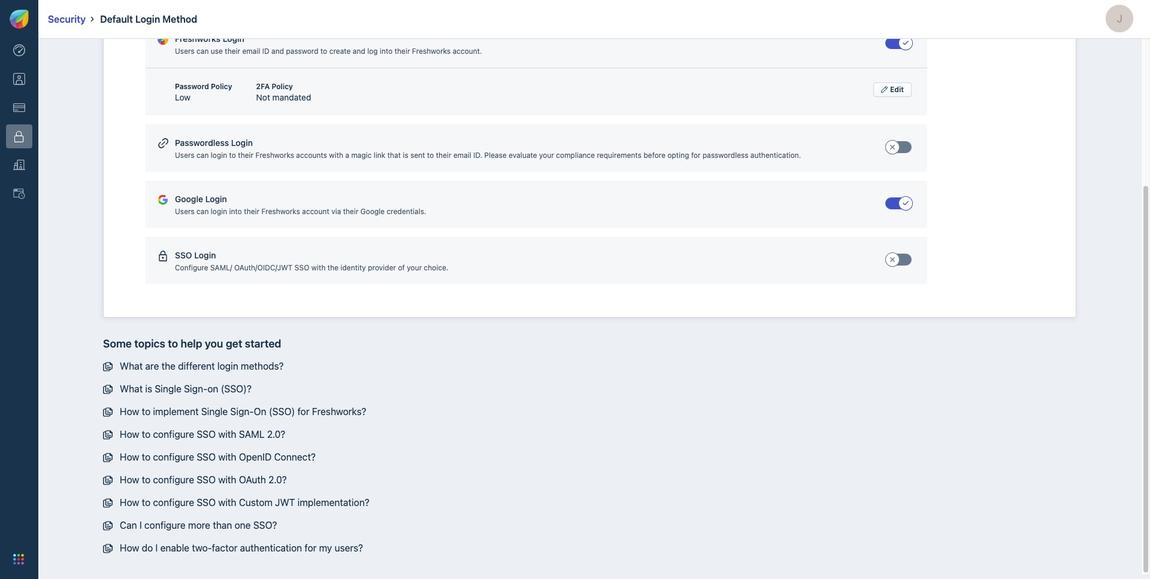 Task type: locate. For each thing, give the bounding box(es) containing it.
email inside freshworks login users can use their email id and password to create and log into their freshworks account.
[[242, 47, 260, 56]]

your inside passwordless login users can login to their freshworks accounts with a magic link that is sent to their email id. please evaluate your compliance requirements before opting for passwordless authentication.
[[539, 151, 554, 160]]

2 what from the top
[[120, 384, 143, 395]]

my subscriptions image
[[13, 102, 25, 114]]

can up configure
[[197, 207, 209, 216]]

0 vertical spatial your
[[539, 151, 554, 160]]

0 vertical spatial is
[[403, 151, 408, 160]]

users inside freshworks login users can use their email id and password to create and log into their freshworks account.
[[175, 47, 195, 56]]

0 horizontal spatial policy
[[211, 82, 232, 91]]

email left id. at the top left of the page
[[453, 151, 471, 160]]

login inside google login users can login into their freshworks account via their google credentials.
[[211, 207, 227, 216]]

your inside sso login configure saml/ oauth/oidc/jwt sso with the identity provider of your choice.
[[407, 263, 422, 272]]

3 can from the top
[[197, 207, 209, 216]]

1 vertical spatial what
[[120, 384, 143, 395]]

sso up how to configure sso with openid connect? in the bottom of the page
[[197, 430, 216, 440]]

sso for oauth
[[197, 475, 216, 486]]

their
[[225, 47, 240, 56], [395, 47, 410, 56], [238, 151, 254, 160], [436, 151, 451, 160], [244, 207, 259, 216], [343, 207, 359, 216]]

what
[[120, 361, 143, 372], [120, 384, 143, 395]]

i right do
[[155, 543, 158, 554]]

1 vertical spatial can
[[197, 151, 209, 160]]

2 vertical spatial users
[[175, 207, 195, 216]]

users inside google login users can login into their freshworks account via their google credentials.
[[175, 207, 195, 216]]

2 users from the top
[[175, 151, 195, 160]]

configure
[[175, 263, 208, 272]]

1 how from the top
[[120, 407, 139, 418]]

can for freshworks
[[197, 47, 209, 56]]

2 can from the top
[[197, 151, 209, 160]]

2 and from the left
[[353, 47, 365, 56]]

single down on
[[201, 407, 228, 418]]

google left credentials.
[[361, 207, 385, 216]]

0 vertical spatial i
[[140, 521, 142, 532]]

1 horizontal spatial into
[[380, 47, 393, 56]]

audit logs image
[[13, 188, 25, 200]]

google down the passwordless
[[175, 194, 203, 204]]

is right that
[[403, 151, 408, 160]]

factor
[[212, 543, 238, 554]]

can for passwordless
[[197, 151, 209, 160]]

openid
[[239, 452, 272, 463]]

how to configure sso with saml 2.0?
[[120, 430, 285, 440]]

policy inside password policy low
[[211, 82, 232, 91]]

for right opting at right
[[691, 151, 701, 160]]

single up implement
[[155, 384, 181, 395]]

to
[[321, 47, 327, 56], [229, 151, 236, 160], [427, 151, 434, 160], [168, 338, 178, 350], [142, 407, 150, 418], [142, 430, 150, 440], [142, 452, 150, 463], [142, 475, 150, 486], [142, 498, 150, 509]]

what are the different login methods?
[[120, 361, 284, 372]]

edit button
[[873, 83, 912, 97]]

freshworks
[[175, 33, 221, 44], [412, 47, 451, 56], [256, 151, 294, 160], [261, 207, 300, 216]]

1 vertical spatial the
[[161, 361, 176, 372]]

organization image
[[13, 159, 25, 171]]

and
[[271, 47, 284, 56], [353, 47, 365, 56]]

1 horizontal spatial i
[[155, 543, 158, 554]]

into up saml/ on the top left
[[229, 207, 242, 216]]

0 horizontal spatial into
[[229, 207, 242, 216]]

with left openid
[[218, 452, 236, 463]]

for
[[691, 151, 701, 160], [297, 407, 310, 418], [305, 543, 317, 554]]

configure down how to configure sso with openid connect? in the bottom of the page
[[153, 475, 194, 486]]

5 how from the top
[[120, 498, 139, 509]]

login for passwordless
[[231, 138, 253, 148]]

3 users from the top
[[175, 207, 195, 216]]

configure up the 'enable'
[[144, 521, 186, 532]]

2 policy from the left
[[272, 82, 293, 91]]

2.0? down '(sso)'
[[267, 430, 285, 440]]

how for how do i enable two-factor authentication for my users?
[[120, 543, 139, 554]]

sso
[[175, 250, 192, 260], [295, 263, 309, 272], [197, 430, 216, 440], [197, 452, 216, 463], [197, 475, 216, 486], [197, 498, 216, 509]]

sign-
[[184, 384, 207, 395], [230, 407, 254, 418]]

login inside passwordless login users can login to their freshworks accounts with a magic link that is sent to their email id. please evaluate your compliance requirements before opting for passwordless authentication.
[[231, 138, 253, 148]]

0 horizontal spatial your
[[407, 263, 422, 272]]

default
[[100, 14, 133, 25]]

login
[[211, 151, 227, 160], [211, 207, 227, 216], [217, 361, 238, 372]]

with left identity
[[311, 263, 326, 272]]

1 horizontal spatial single
[[201, 407, 228, 418]]

into right log
[[380, 47, 393, 56]]

6 how from the top
[[120, 543, 139, 554]]

login up configure
[[194, 250, 216, 260]]

users up configure
[[175, 207, 195, 216]]

0 vertical spatial 2.0?
[[267, 430, 285, 440]]

users down the passwordless
[[175, 151, 195, 160]]

0 vertical spatial what
[[120, 361, 143, 372]]

1 vertical spatial your
[[407, 263, 422, 272]]

0 vertical spatial can
[[197, 47, 209, 56]]

1 users from the top
[[175, 47, 195, 56]]

2 vertical spatial for
[[305, 543, 317, 554]]

1 vertical spatial i
[[155, 543, 158, 554]]

what is single sign-on (sso)?
[[120, 384, 252, 395]]

sso?
[[253, 521, 277, 532]]

login for into
[[211, 207, 227, 216]]

can inside passwordless login users can login to their freshworks accounts with a magic link that is sent to their email id. please evaluate your compliance requirements before opting for passwordless authentication.
[[197, 151, 209, 160]]

2 vertical spatial can
[[197, 207, 209, 216]]

is down "are"
[[145, 384, 152, 395]]

1 horizontal spatial policy
[[272, 82, 293, 91]]

0 horizontal spatial sign-
[[184, 384, 207, 395]]

neo admin center image
[[13, 44, 25, 56]]

sso up how to configure sso with oauth 2.0?
[[197, 452, 216, 463]]

how to configure sso with openid connect?
[[120, 452, 316, 463]]

the inside sso login configure saml/ oauth/oidc/jwt sso with the identity provider of your choice.
[[328, 263, 339, 272]]

the right "are"
[[161, 361, 176, 372]]

freshworks left the accounts
[[256, 151, 294, 160]]

0 vertical spatial into
[[380, 47, 393, 56]]

email
[[242, 47, 260, 56], [453, 151, 471, 160]]

login inside sso login configure saml/ oauth/oidc/jwt sso with the identity provider of your choice.
[[194, 250, 216, 260]]

low
[[175, 92, 191, 102]]

1 vertical spatial into
[[229, 207, 242, 216]]

1 vertical spatial email
[[453, 151, 471, 160]]

configure up can i configure more than one sso?
[[153, 498, 194, 509]]

1 horizontal spatial and
[[353, 47, 365, 56]]

for left my
[[305, 543, 317, 554]]

policy
[[211, 82, 232, 91], [272, 82, 293, 91]]

login inside google login users can login into their freshworks account via their google credentials.
[[205, 194, 227, 204]]

login down the passwordless
[[205, 194, 227, 204]]

google login users can login into their freshworks account via their google credentials.
[[175, 194, 426, 216]]

sign- down different
[[184, 384, 207, 395]]

what left "are"
[[120, 361, 143, 372]]

email left id
[[242, 47, 260, 56]]

1 vertical spatial google
[[361, 207, 385, 216]]

login right the passwordless
[[231, 138, 253, 148]]

login for freshworks
[[223, 33, 244, 44]]

with
[[329, 151, 343, 160], [311, 263, 326, 272], [218, 430, 236, 440], [218, 452, 236, 463], [218, 475, 236, 486], [218, 498, 236, 509]]

0 horizontal spatial and
[[271, 47, 284, 56]]

policy up mandated
[[272, 82, 293, 91]]

1 what from the top
[[120, 361, 143, 372]]

0 vertical spatial sign-
[[184, 384, 207, 395]]

sent
[[410, 151, 425, 160]]

0 horizontal spatial google
[[175, 194, 203, 204]]

and right id
[[271, 47, 284, 56]]

how
[[120, 407, 139, 418], [120, 430, 139, 440], [120, 452, 139, 463], [120, 475, 139, 486], [120, 498, 139, 509], [120, 543, 139, 554]]

the left identity
[[328, 263, 339, 272]]

sso down how to configure sso with oauth 2.0?
[[197, 498, 216, 509]]

with down how to configure sso with openid connect? in the bottom of the page
[[218, 475, 236, 486]]

1 horizontal spatial is
[[403, 151, 408, 160]]

1 vertical spatial login
[[211, 207, 227, 216]]

2 vertical spatial login
[[217, 361, 238, 372]]

oauth/oidc/jwt
[[234, 263, 293, 272]]

users inside passwordless login users can login to their freshworks accounts with a magic link that is sent to their email id. please evaluate your compliance requirements before opting for passwordless authentication.
[[175, 151, 195, 160]]

freshworks up use
[[175, 33, 221, 44]]

password
[[175, 82, 209, 91]]

password policy low
[[175, 82, 232, 102]]

1 vertical spatial single
[[201, 407, 228, 418]]

login
[[135, 14, 160, 25], [223, 33, 244, 44], [231, 138, 253, 148], [205, 194, 227, 204], [194, 250, 216, 260]]

0 vertical spatial login
[[211, 151, 227, 160]]

0 horizontal spatial email
[[242, 47, 260, 56]]

1 vertical spatial for
[[297, 407, 310, 418]]

4 how from the top
[[120, 475, 139, 486]]

policy inside '2fa policy not mandated'
[[272, 82, 293, 91]]

a
[[345, 151, 349, 160]]

oauth
[[239, 475, 266, 486]]

2.0?
[[267, 430, 285, 440], [269, 475, 287, 486]]

policy for not
[[272, 82, 293, 91]]

policy right password
[[211, 82, 232, 91]]

is
[[403, 151, 408, 160], [145, 384, 152, 395]]

freshworks inside passwordless login users can login to their freshworks accounts with a magic link that is sent to their email id. please evaluate your compliance requirements before opting for passwordless authentication.
[[256, 151, 294, 160]]

policy for low
[[211, 82, 232, 91]]

authentication.
[[751, 151, 801, 160]]

opting
[[668, 151, 689, 160]]

how to configure sso with oauth 2.0?
[[120, 475, 287, 486]]

0 vertical spatial users
[[175, 47, 195, 56]]

users left use
[[175, 47, 195, 56]]

get
[[226, 338, 242, 350]]

security
[[48, 14, 86, 25]]

topics
[[134, 338, 165, 350]]

for right '(sso)'
[[297, 407, 310, 418]]

login inside freshworks login users can use their email id and password to create and log into their freshworks account.
[[223, 33, 244, 44]]

freshworks left account
[[261, 207, 300, 216]]

0 vertical spatial for
[[691, 151, 701, 160]]

google
[[175, 194, 203, 204], [361, 207, 385, 216]]

0 horizontal spatial single
[[155, 384, 181, 395]]

1 and from the left
[[271, 47, 284, 56]]

custom
[[239, 498, 273, 509]]

implement
[[153, 407, 199, 418]]

configure down implement
[[153, 430, 194, 440]]

login inside passwordless login users can login to their freshworks accounts with a magic link that is sent to their email id. please evaluate your compliance requirements before opting for passwordless authentication.
[[211, 151, 227, 160]]

can down the passwordless
[[197, 151, 209, 160]]

1 vertical spatial users
[[175, 151, 195, 160]]

how do i enable two-factor authentication for my users?
[[120, 543, 363, 554]]

users for google login
[[175, 207, 195, 216]]

method
[[163, 14, 197, 25]]

your right of
[[407, 263, 422, 272]]

not
[[256, 92, 270, 102]]

1 can from the top
[[197, 47, 209, 56]]

single
[[155, 384, 181, 395], [201, 407, 228, 418]]

into
[[380, 47, 393, 56], [229, 207, 242, 216]]

can inside freshworks login users can use their email id and password to create and log into their freshworks account.
[[197, 47, 209, 56]]

0 vertical spatial email
[[242, 47, 260, 56]]

1 horizontal spatial the
[[328, 263, 339, 272]]

configure down how to configure sso with saml 2.0? on the bottom left of page
[[153, 452, 194, 463]]

i right can
[[140, 521, 142, 532]]

login up saml/ on the top left
[[211, 207, 227, 216]]

sso down how to configure sso with openid connect? in the bottom of the page
[[197, 475, 216, 486]]

your right the evaluate
[[539, 151, 554, 160]]

1 horizontal spatial email
[[453, 151, 471, 160]]

for inside passwordless login users can login to their freshworks accounts with a magic link that is sent to their email id. please evaluate your compliance requirements before opting for passwordless authentication.
[[691, 151, 701, 160]]

0 horizontal spatial i
[[140, 521, 142, 532]]

freshworks inside google login users can login into their freshworks account via their google credentials.
[[261, 207, 300, 216]]

1 vertical spatial 2.0?
[[269, 475, 287, 486]]

sign- down (sso)?
[[230, 407, 254, 418]]

two-
[[192, 543, 212, 554]]

1 policy from the left
[[211, 82, 232, 91]]

0 vertical spatial the
[[328, 263, 339, 272]]

with left "saml"
[[218, 430, 236, 440]]

can inside google login users can login into their freshworks account via their google credentials.
[[197, 207, 209, 216]]

please
[[484, 151, 507, 160]]

login down get
[[217, 361, 238, 372]]

do
[[142, 543, 153, 554]]

login down the passwordless
[[211, 151, 227, 160]]

with up than
[[218, 498, 236, 509]]

how for how to configure sso with oauth 2.0?
[[120, 475, 139, 486]]

2 how from the top
[[120, 430, 139, 440]]

what down some
[[120, 384, 143, 395]]

and left log
[[353, 47, 365, 56]]

can left use
[[197, 47, 209, 56]]

3 how from the top
[[120, 452, 139, 463]]

users for passwordless login
[[175, 151, 195, 160]]

can
[[120, 521, 137, 532]]

configure for how to configure sso with custom jwt implementation?
[[153, 498, 194, 509]]

0 horizontal spatial is
[[145, 384, 152, 395]]

can
[[197, 47, 209, 56], [197, 151, 209, 160], [197, 207, 209, 216]]

configure
[[153, 430, 194, 440], [153, 452, 194, 463], [153, 475, 194, 486], [153, 498, 194, 509], [144, 521, 186, 532]]

password
[[286, 47, 318, 56]]

with left a
[[329, 151, 343, 160]]

1 horizontal spatial your
[[539, 151, 554, 160]]

login up use
[[223, 33, 244, 44]]

compliance
[[556, 151, 595, 160]]

2.0? up jwt
[[269, 475, 287, 486]]

profile picture image
[[1106, 5, 1134, 32]]

0 vertical spatial single
[[155, 384, 181, 395]]

freshworks?
[[312, 407, 366, 418]]

can for google
[[197, 207, 209, 216]]

login right the default
[[135, 14, 160, 25]]

your
[[539, 151, 554, 160], [407, 263, 422, 272]]

1 horizontal spatial sign-
[[230, 407, 254, 418]]



Task type: describe. For each thing, give the bounding box(es) containing it.
configure for how to configure sso with oauth 2.0?
[[153, 475, 194, 486]]

authentication
[[240, 543, 302, 554]]

(sso)
[[269, 407, 295, 418]]

on
[[254, 407, 266, 418]]

link
[[374, 151, 385, 160]]

configure for how to configure sso with openid connect?
[[153, 452, 194, 463]]

passwordless
[[175, 138, 229, 148]]

sso up configure
[[175, 250, 192, 260]]

credentials.
[[387, 207, 426, 216]]

some topics to help you get started
[[103, 338, 281, 350]]

magic
[[351, 151, 372, 160]]

configure for can i configure more than one sso?
[[144, 521, 186, 532]]

how to configure sso with custom jwt implementation?
[[120, 498, 369, 509]]

that
[[387, 151, 401, 160]]

2fa
[[256, 82, 270, 91]]

with for openid
[[218, 452, 236, 463]]

login for to
[[211, 151, 227, 160]]

freshworks switcher image
[[13, 555, 24, 566]]

some
[[103, 338, 132, 350]]

sso for saml
[[197, 430, 216, 440]]

accounts
[[296, 151, 327, 160]]

security image
[[13, 131, 25, 143]]

how for how to configure sso with saml 2.0?
[[120, 430, 139, 440]]

login for methods?
[[217, 361, 238, 372]]

edit
[[890, 85, 904, 94]]

configure for how to configure sso with saml 2.0?
[[153, 430, 194, 440]]

users for freshworks login
[[175, 47, 195, 56]]

my
[[319, 543, 332, 554]]

different
[[178, 361, 215, 372]]

via
[[331, 207, 341, 216]]

of
[[398, 263, 405, 272]]

on
[[207, 384, 218, 395]]

methods?
[[241, 361, 284, 372]]

freshworks login users can use their email id and password to create and log into their freshworks account.
[[175, 33, 482, 56]]

what for what is single sign-on (sso)?
[[120, 384, 143, 395]]

sso login configure saml/ oauth/oidc/jwt sso with the identity provider of your choice.
[[175, 250, 448, 272]]

freshworks icon image
[[10, 10, 29, 29]]

more
[[188, 521, 210, 532]]

0 horizontal spatial the
[[161, 361, 176, 372]]

jwt
[[275, 498, 295, 509]]

help
[[181, 338, 202, 350]]

before
[[644, 151, 666, 160]]

users?
[[335, 543, 363, 554]]

(sso)?
[[221, 384, 252, 395]]

how for how to configure sso with custom jwt implementation?
[[120, 498, 139, 509]]

into inside google login users can login into their freshworks account via their google credentials.
[[229, 207, 242, 216]]

with for saml
[[218, 430, 236, 440]]

account.
[[453, 47, 482, 56]]

passwordless
[[703, 151, 749, 160]]

id
[[262, 47, 269, 56]]

mandated
[[272, 92, 311, 102]]

id.
[[473, 151, 482, 160]]

to inside freshworks login users can use their email id and password to create and log into their freshworks account.
[[321, 47, 327, 56]]

security link
[[48, 14, 86, 25]]

2.0? for how to configure sso with oauth 2.0?
[[269, 475, 287, 486]]

freshworks left account.
[[412, 47, 451, 56]]

2fa policy not mandated
[[256, 82, 311, 102]]

default login method
[[100, 14, 197, 25]]

sso right oauth/oidc/jwt
[[295, 263, 309, 272]]

use
[[211, 47, 223, 56]]

login for default
[[135, 14, 160, 25]]

into inside freshworks login users can use their email id and password to create and log into their freshworks account.
[[380, 47, 393, 56]]

you
[[205, 338, 223, 350]]

account
[[302, 207, 329, 216]]

login for sso
[[194, 250, 216, 260]]

with for custom
[[218, 498, 236, 509]]

started
[[245, 338, 281, 350]]

identity
[[341, 263, 366, 272]]

for for freshworks?
[[297, 407, 310, 418]]

1 horizontal spatial google
[[361, 207, 385, 216]]

1 vertical spatial is
[[145, 384, 152, 395]]

can i configure more than one sso?
[[120, 521, 277, 532]]

enable
[[160, 543, 189, 554]]

how for how to configure sso with openid connect?
[[120, 452, 139, 463]]

email inside passwordless login users can login to their freshworks accounts with a magic link that is sent to their email id. please evaluate your compliance requirements before opting for passwordless authentication.
[[453, 151, 471, 160]]

with for oauth
[[218, 475, 236, 486]]

passwordless login users can login to their freshworks accounts with a magic link that is sent to their email id. please evaluate your compliance requirements before opting for passwordless authentication.
[[175, 138, 801, 160]]

saml/
[[210, 263, 232, 272]]

sso for custom
[[197, 498, 216, 509]]

1 vertical spatial sign-
[[230, 407, 254, 418]]

login for google
[[205, 194, 227, 204]]

2.0? for how to configure sso with saml 2.0?
[[267, 430, 285, 440]]

create
[[329, 47, 351, 56]]

how to implement single sign-on (sso) for freshworks?
[[120, 407, 366, 418]]

choice.
[[424, 263, 448, 272]]

for for my
[[305, 543, 317, 554]]

sso for openid
[[197, 452, 216, 463]]

requirements
[[597, 151, 642, 160]]

saml
[[239, 430, 265, 440]]

log
[[367, 47, 378, 56]]

provider
[[368, 263, 396, 272]]

are
[[145, 361, 159, 372]]

users image
[[13, 73, 25, 85]]

is inside passwordless login users can login to their freshworks accounts with a magic link that is sent to their email id. please evaluate your compliance requirements before opting for passwordless authentication.
[[403, 151, 408, 160]]

with inside sso login configure saml/ oauth/oidc/jwt sso with the identity provider of your choice.
[[311, 263, 326, 272]]

connect?
[[274, 452, 316, 463]]

evaluate
[[509, 151, 537, 160]]

0 vertical spatial google
[[175, 194, 203, 204]]

how for how to implement single sign-on (sso) for freshworks?
[[120, 407, 139, 418]]

with inside passwordless login users can login to their freshworks accounts with a magic link that is sent to their email id. please evaluate your compliance requirements before opting for passwordless authentication.
[[329, 151, 343, 160]]

than
[[213, 521, 232, 532]]

what for what are the different login methods?
[[120, 361, 143, 372]]

one
[[235, 521, 251, 532]]

implementation?
[[298, 498, 369, 509]]



Task type: vqa. For each thing, say whether or not it's contained in the screenshot.
right )
no



